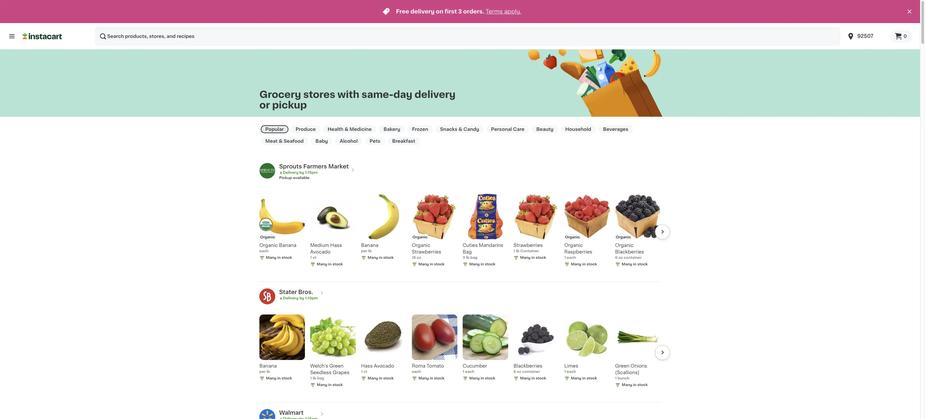 Task type: locate. For each thing, give the bounding box(es) containing it.
0 horizontal spatial strawberries
[[412, 250, 442, 255]]

0 horizontal spatial banana per lb
[[260, 364, 277, 374]]

strawberries up container
[[514, 243, 543, 248]]

organic strawberries 16 oz
[[412, 243, 442, 260]]

0 horizontal spatial blackberries
[[514, 364, 543, 369]]

ct
[[313, 256, 317, 260], [364, 371, 368, 374]]

instacart logo image
[[22, 32, 62, 40]]

strawberries 1 lb container
[[514, 243, 543, 253]]

0 vertical spatial avocado
[[311, 250, 331, 255]]

0 horizontal spatial &
[[279, 139, 283, 144]]

6 inside organic blackberries 6 oz container
[[616, 256, 618, 260]]

& inside meat & seafood link
[[279, 139, 283, 144]]

1 vertical spatial per
[[260, 371, 266, 374]]

1 vertical spatial container
[[523, 371, 541, 374]]

0 vertical spatial container
[[624, 256, 642, 260]]

& right health
[[345, 127, 349, 132]]

1 horizontal spatial oz
[[517, 371, 522, 374]]

1 down 'seedless'
[[311, 377, 312, 381]]

or
[[260, 100, 270, 110]]

by down bros. at the bottom of the page
[[300, 297, 304, 301]]

terms apply. link
[[486, 9, 522, 14]]

each down cucumber
[[466, 371, 475, 374]]

oz inside organic blackberries 6 oz container
[[619, 256, 623, 260]]

bag down "bag"
[[471, 256, 478, 260]]

1 horizontal spatial banana per lb
[[361, 243, 379, 253]]

3 right first
[[459, 9, 462, 14]]

0 horizontal spatial 3
[[459, 9, 462, 14]]

ct down medium
[[313, 256, 317, 260]]

1 vertical spatial item carousel region
[[250, 313, 671, 401]]

0 vertical spatial 6
[[616, 256, 618, 260]]

stock
[[282, 256, 292, 260], [384, 256, 394, 260], [536, 256, 547, 260], [333, 263, 343, 267], [434, 263, 445, 267], [485, 263, 496, 267], [587, 263, 598, 267], [638, 263, 648, 267], [282, 377, 292, 381], [384, 377, 394, 381], [434, 377, 445, 381], [485, 377, 496, 381], [536, 377, 547, 381], [587, 377, 598, 381], [333, 384, 343, 388], [638, 384, 648, 388]]

each for limes
[[567, 371, 577, 374]]

None search field
[[95, 27, 841, 46]]

beauty
[[537, 127, 554, 132]]

2 delivery from the top
[[283, 297, 299, 301]]

delivery right day
[[415, 90, 456, 99]]

in
[[278, 256, 281, 260], [379, 256, 383, 260], [532, 256, 535, 260], [328, 263, 332, 267], [430, 263, 434, 267], [481, 263, 484, 267], [583, 263, 586, 267], [634, 263, 637, 267], [278, 377, 281, 381], [379, 377, 383, 381], [430, 377, 434, 381], [481, 377, 484, 381], [532, 377, 535, 381], [583, 377, 586, 381], [328, 384, 332, 388], [634, 384, 637, 388]]

oz
[[417, 256, 422, 260], [619, 256, 623, 260], [517, 371, 522, 374]]

0 vertical spatial ct
[[313, 256, 317, 260]]

1 vertical spatial 6
[[514, 371, 516, 374]]

1 left container
[[514, 250, 516, 253]]

available
[[293, 176, 310, 180]]

delivery left on
[[411, 9, 435, 14]]

1 vertical spatial hass
[[361, 364, 373, 369]]

medium
[[311, 243, 329, 248]]

strawberries up 16
[[412, 250, 442, 255]]

bunch
[[618, 377, 630, 381]]

1:15pm
[[305, 171, 318, 175]]

banana inside organic banana each
[[279, 243, 297, 248]]

banana per lb
[[361, 243, 379, 253], [260, 364, 277, 374]]

limes
[[565, 364, 579, 369]]

item carousel region
[[250, 192, 671, 279], [250, 313, 671, 401]]

cucumber
[[463, 364, 488, 369]]

0 horizontal spatial oz
[[417, 256, 422, 260]]

market
[[329, 164, 349, 169]]

each inside 'roma tomato each'
[[412, 371, 421, 374]]

1 inside organic raspberries 1 each
[[565, 256, 566, 260]]

many in stock
[[266, 256, 292, 260], [368, 256, 394, 260], [521, 256, 547, 260], [317, 263, 343, 267], [419, 263, 445, 267], [470, 263, 496, 267], [571, 263, 598, 267], [622, 263, 648, 267], [266, 377, 292, 381], [368, 377, 394, 381], [419, 377, 445, 381], [470, 377, 496, 381], [521, 377, 547, 381], [571, 377, 598, 381], [317, 384, 343, 388], [622, 384, 648, 388]]

& inside snacks & candy link
[[459, 127, 463, 132]]

0 horizontal spatial hass
[[331, 243, 342, 248]]

each down item badge image at the left bottom of the page
[[260, 250, 269, 253]]

1 by from the top
[[300, 171, 304, 175]]

avocado
[[311, 250, 331, 255], [374, 364, 395, 369]]

sprouts
[[279, 164, 302, 169]]

each inside organic banana each
[[260, 250, 269, 253]]

0 vertical spatial 3
[[459, 9, 462, 14]]

organic inside organic banana each
[[260, 243, 278, 248]]

2 green from the left
[[616, 364, 630, 369]]

each down roma
[[412, 371, 421, 374]]

delivery down stater
[[283, 297, 299, 301]]

1 down medium
[[311, 256, 312, 260]]

bakery link
[[379, 126, 405, 133]]

2 horizontal spatial oz
[[619, 256, 623, 260]]

1 down limes
[[565, 371, 566, 374]]

1 horizontal spatial container
[[624, 256, 642, 260]]

0 vertical spatial item carousel region
[[250, 192, 671, 279]]

0 vertical spatial hass
[[331, 243, 342, 248]]

green up grapes
[[330, 364, 344, 369]]

personal
[[492, 127, 512, 132]]

green up (scallions)
[[616, 364, 630, 369]]

green inside welch's green seedless grapes 1 lb bag
[[330, 364, 344, 369]]

banana
[[279, 243, 297, 248], [361, 243, 379, 248], [260, 364, 277, 369]]

1 horizontal spatial green
[[616, 364, 630, 369]]

1 horizontal spatial avocado
[[374, 364, 395, 369]]

delivery down sprouts
[[283, 171, 299, 175]]

item carousel region containing organic banana
[[250, 192, 671, 279]]

produce
[[296, 127, 316, 132]]

each inside the cucumber 1 each
[[466, 371, 475, 374]]

0 horizontal spatial bag
[[317, 377, 324, 381]]

1 right grapes
[[361, 371, 363, 374]]

lb inside cuties mandarins bag 3 lb bag
[[466, 256, 470, 260]]

1 horizontal spatial hass
[[361, 364, 373, 369]]

lb
[[369, 250, 372, 253], [516, 250, 520, 253], [466, 256, 470, 260], [267, 371, 270, 374], [313, 377, 316, 381]]

1 horizontal spatial &
[[345, 127, 349, 132]]

strawberries
[[514, 243, 543, 248], [412, 250, 442, 255]]

item carousel region containing banana
[[250, 313, 671, 401]]

green onions (scallions) 1 bunch
[[616, 364, 648, 381]]

each inside the limes 1 each
[[567, 371, 577, 374]]

1 vertical spatial delivery
[[283, 297, 299, 301]]

3 inside the limited time offer region
[[459, 9, 462, 14]]

stater bros.
[[279, 290, 313, 295]]

0 vertical spatial by
[[300, 171, 304, 175]]

organic inside organic blackberries 6 oz container
[[616, 243, 634, 248]]

0 vertical spatial delivery
[[411, 9, 435, 14]]

1 horizontal spatial bag
[[471, 256, 478, 260]]

avocado inside hass avocado 1 ct
[[374, 364, 395, 369]]

0 horizontal spatial container
[[523, 371, 541, 374]]

bros.
[[299, 290, 313, 295]]

stater bros. image
[[260, 289, 276, 305]]

3 down "bag"
[[463, 256, 466, 260]]

0 horizontal spatial 6
[[514, 371, 516, 374]]

hass inside medium hass avocado 1 ct
[[331, 243, 342, 248]]

1 vertical spatial ct
[[364, 371, 368, 374]]

0 vertical spatial delivery
[[283, 171, 299, 175]]

raspberries
[[565, 250, 593, 255]]

0 vertical spatial bag
[[471, 256, 478, 260]]

1 horizontal spatial blackberries
[[616, 250, 645, 255]]

1 vertical spatial bag
[[317, 377, 324, 381]]

1 horizontal spatial ct
[[364, 371, 368, 374]]

1 down cucumber
[[463, 371, 465, 374]]

container inside organic blackberries 6 oz container
[[624, 256, 642, 260]]

snacks & candy link
[[436, 126, 484, 133]]

organic inside organic raspberries 1 each
[[565, 243, 583, 248]]

personal care link
[[487, 126, 530, 133]]

1 down raspberries
[[565, 256, 566, 260]]

& left candy
[[459, 127, 463, 132]]

0 horizontal spatial ct
[[313, 256, 317, 260]]

2 item carousel region from the top
[[250, 313, 671, 401]]

delivery inside the limited time offer region
[[411, 9, 435, 14]]

1 left bunch
[[616, 377, 617, 381]]

medium hass avocado 1 ct
[[311, 243, 342, 260]]

meat & seafood
[[266, 139, 304, 144]]

beverages link
[[599, 126, 634, 133]]

92507
[[858, 34, 874, 39]]

organic blackberries 6 oz container
[[616, 243, 645, 260]]

&
[[345, 127, 349, 132], [459, 127, 463, 132], [279, 139, 283, 144]]

green inside green onions (scallions) 1 bunch
[[616, 364, 630, 369]]

by up the available
[[300, 171, 304, 175]]

popular link
[[261, 126, 289, 133]]

delivery
[[283, 171, 299, 175], [283, 297, 299, 301]]

0 vertical spatial per
[[361, 250, 368, 253]]

bag down 'seedless'
[[317, 377, 324, 381]]

limited time offer region
[[0, 0, 906, 23]]

ct right grapes
[[364, 371, 368, 374]]

cucumber 1 each
[[463, 364, 488, 374]]

grocery
[[260, 90, 301, 99]]

bag inside welch's green seedless grapes 1 lb bag
[[317, 377, 324, 381]]

2 horizontal spatial banana
[[361, 243, 379, 248]]

2 horizontal spatial &
[[459, 127, 463, 132]]

& inside health & medicine link
[[345, 127, 349, 132]]

1 vertical spatial blackberries
[[514, 364, 543, 369]]

popular
[[266, 127, 284, 132]]

oz inside organic strawberries 16 oz
[[417, 256, 422, 260]]

each for organic banana
[[260, 250, 269, 253]]

1 horizontal spatial 6
[[616, 256, 618, 260]]

0 button
[[891, 30, 913, 43]]

beverages
[[604, 127, 629, 132]]

2 by from the top
[[300, 297, 304, 301]]

item carousel region for sprouts farmers market
[[250, 192, 671, 279]]

1 inside strawberries 1 lb container
[[514, 250, 516, 253]]

1 vertical spatial 3
[[463, 256, 466, 260]]

organic
[[260, 236, 275, 239], [413, 236, 428, 239], [566, 236, 581, 239], [616, 236, 631, 239], [260, 243, 278, 248], [412, 243, 431, 248], [565, 243, 583, 248], [616, 243, 634, 248]]

2 92507 button from the left
[[848, 27, 887, 46]]

container
[[624, 256, 642, 260], [523, 371, 541, 374]]

1 item carousel region from the top
[[250, 192, 671, 279]]

candy
[[464, 127, 480, 132]]

walmart image
[[260, 410, 276, 420]]

1 delivery from the top
[[283, 171, 299, 175]]

roma tomato each
[[412, 364, 444, 374]]

0 horizontal spatial avocado
[[311, 250, 331, 255]]

ct inside hass avocado 1 ct
[[364, 371, 368, 374]]

0 horizontal spatial banana
[[260, 364, 277, 369]]

0 horizontal spatial green
[[330, 364, 344, 369]]

1 horizontal spatial banana
[[279, 243, 297, 248]]

1
[[514, 250, 516, 253], [311, 256, 312, 260], [565, 256, 566, 260], [361, 371, 363, 374], [463, 371, 465, 374], [565, 371, 566, 374], [311, 377, 312, 381], [616, 377, 617, 381]]

each down limes
[[567, 371, 577, 374]]

1 green from the left
[[330, 364, 344, 369]]

with
[[338, 90, 360, 99]]

each down raspberries
[[567, 256, 577, 260]]

1 vertical spatial delivery
[[415, 90, 456, 99]]

sprouts farmers market
[[279, 164, 349, 169]]

0
[[904, 34, 908, 39]]

1 horizontal spatial 3
[[463, 256, 466, 260]]

Search field
[[95, 27, 841, 46]]

each
[[260, 250, 269, 253], [567, 256, 577, 260], [412, 371, 421, 374], [466, 371, 475, 374], [567, 371, 577, 374]]

oz for strawberries
[[417, 256, 422, 260]]

each for roma tomato
[[412, 371, 421, 374]]

hass
[[331, 243, 342, 248], [361, 364, 373, 369]]

& right meat
[[279, 139, 283, 144]]

3 inside cuties mandarins bag 3 lb bag
[[463, 256, 466, 260]]

delivery
[[411, 9, 435, 14], [415, 90, 456, 99]]

0 vertical spatial strawberries
[[514, 243, 543, 248]]

stores
[[304, 90, 336, 99]]

1 vertical spatial by
[[300, 297, 304, 301]]

1 vertical spatial avocado
[[374, 364, 395, 369]]



Task type: describe. For each thing, give the bounding box(es) containing it.
pickup
[[279, 176, 292, 180]]

alcohol
[[340, 139, 358, 144]]

1 inside hass avocado 1 ct
[[361, 371, 363, 374]]

pickup available
[[279, 176, 310, 180]]

meat & seafood link
[[261, 137, 309, 145]]

1 horizontal spatial strawberries
[[514, 243, 543, 248]]

health & medicine
[[328, 127, 372, 132]]

baby
[[316, 139, 328, 144]]

meat
[[266, 139, 278, 144]]

pickup
[[272, 100, 307, 110]]

pets
[[370, 139, 381, 144]]

day
[[394, 90, 413, 99]]

seafood
[[284, 139, 304, 144]]

walmart
[[279, 411, 304, 416]]

delivery for delivery by 1:10pm
[[283, 297, 299, 301]]

0 vertical spatial blackberries
[[616, 250, 645, 255]]

1 horizontal spatial per
[[361, 250, 368, 253]]

terms
[[486, 9, 503, 14]]

1 inside medium hass avocado 1 ct
[[311, 256, 312, 260]]

delivery by 1:15pm
[[283, 171, 318, 175]]

on
[[436, 9, 444, 14]]

cuties
[[463, 243, 478, 248]]

item carousel region for stater bros.
[[250, 313, 671, 401]]

item badge image
[[260, 218, 273, 231]]

lb inside strawberries 1 lb container
[[516, 250, 520, 253]]

same-
[[362, 90, 394, 99]]

(scallions)
[[616, 371, 640, 376]]

by for 1:10pm
[[300, 297, 304, 301]]

snacks
[[441, 127, 458, 132]]

container inside 'blackberries 6 oz container'
[[523, 371, 541, 374]]

each inside organic raspberries 1 each
[[567, 256, 577, 260]]

oz inside 'blackberries 6 oz container'
[[517, 371, 522, 374]]

ct inside medium hass avocado 1 ct
[[313, 256, 317, 260]]

seedless
[[311, 371, 332, 376]]

produce link
[[291, 126, 321, 133]]

cuties mandarins bag 3 lb bag
[[463, 243, 504, 260]]

pets link
[[365, 137, 385, 145]]

limes 1 each
[[565, 364, 579, 374]]

alcohol link
[[335, 137, 363, 145]]

roma
[[412, 364, 426, 369]]

tomato
[[427, 364, 444, 369]]

6 inside 'blackberries 6 oz container'
[[514, 371, 516, 374]]

mandarins
[[479, 243, 504, 248]]

grapes
[[333, 371, 350, 376]]

organic inside organic strawberries 16 oz
[[412, 243, 431, 248]]

0 vertical spatial banana per lb
[[361, 243, 379, 253]]

delivery for delivery by 1:15pm
[[283, 171, 299, 175]]

lb inside welch's green seedless grapes 1 lb bag
[[313, 377, 316, 381]]

by for 1:15pm
[[300, 171, 304, 175]]

delivery inside grocery stores with same-day delivery or pickup
[[415, 90, 456, 99]]

frozen link
[[408, 126, 433, 133]]

organic raspberries 1 each
[[565, 243, 593, 260]]

16
[[412, 256, 416, 260]]

free delivery on first 3 orders. terms apply.
[[396, 9, 522, 14]]

1 inside the cucumber 1 each
[[463, 371, 465, 374]]

container
[[521, 250, 539, 253]]

personal care
[[492, 127, 525, 132]]

first
[[445, 9, 457, 14]]

baby link
[[311, 137, 333, 145]]

hass avocado 1 ct
[[361, 364, 395, 374]]

snacks & candy
[[441, 127, 480, 132]]

hass inside hass avocado 1 ct
[[361, 364, 373, 369]]

household
[[566, 127, 592, 132]]

health
[[328, 127, 344, 132]]

free
[[396, 9, 410, 14]]

1 inside welch's green seedless grapes 1 lb bag
[[311, 377, 312, 381]]

breakfast link
[[388, 137, 420, 145]]

delivery by 1:10pm
[[283, 297, 318, 301]]

& for snacks
[[459, 127, 463, 132]]

blackberries 6 oz container
[[514, 364, 543, 374]]

bakery
[[384, 127, 401, 132]]

& for meat
[[279, 139, 283, 144]]

1 vertical spatial banana per lb
[[260, 364, 277, 374]]

1:10pm
[[305, 297, 318, 301]]

care
[[514, 127, 525, 132]]

orders.
[[464, 9, 485, 14]]

welch's green seedless grapes 1 lb bag
[[311, 364, 350, 381]]

household link
[[561, 126, 596, 133]]

onions
[[631, 364, 648, 369]]

grocery stores with same-day delivery or pickup main content
[[0, 45, 921, 420]]

health & medicine link
[[323, 126, 377, 133]]

oz for blackberries
[[619, 256, 623, 260]]

sprouts farmers market image
[[260, 163, 276, 179]]

farmers
[[304, 164, 327, 169]]

frozen
[[413, 127, 429, 132]]

apply.
[[505, 9, 522, 14]]

each for cucumber
[[466, 371, 475, 374]]

1 vertical spatial strawberries
[[412, 250, 442, 255]]

medicine
[[350, 127, 372, 132]]

1 92507 button from the left
[[844, 27, 891, 46]]

1 inside green onions (scallions) 1 bunch
[[616, 377, 617, 381]]

bag inside cuties mandarins bag 3 lb bag
[[471, 256, 478, 260]]

beauty link
[[532, 126, 559, 133]]

bag
[[463, 250, 472, 255]]

breakfast
[[393, 139, 416, 144]]

grocery stores with same-day delivery or pickup
[[260, 90, 456, 110]]

welch's
[[311, 364, 328, 369]]

walmart link
[[260, 406, 326, 420]]

1 inside the limes 1 each
[[565, 371, 566, 374]]

avocado inside medium hass avocado 1 ct
[[311, 250, 331, 255]]

0 horizontal spatial per
[[260, 371, 266, 374]]

& for health
[[345, 127, 349, 132]]



Task type: vqa. For each thing, say whether or not it's contained in the screenshot.


